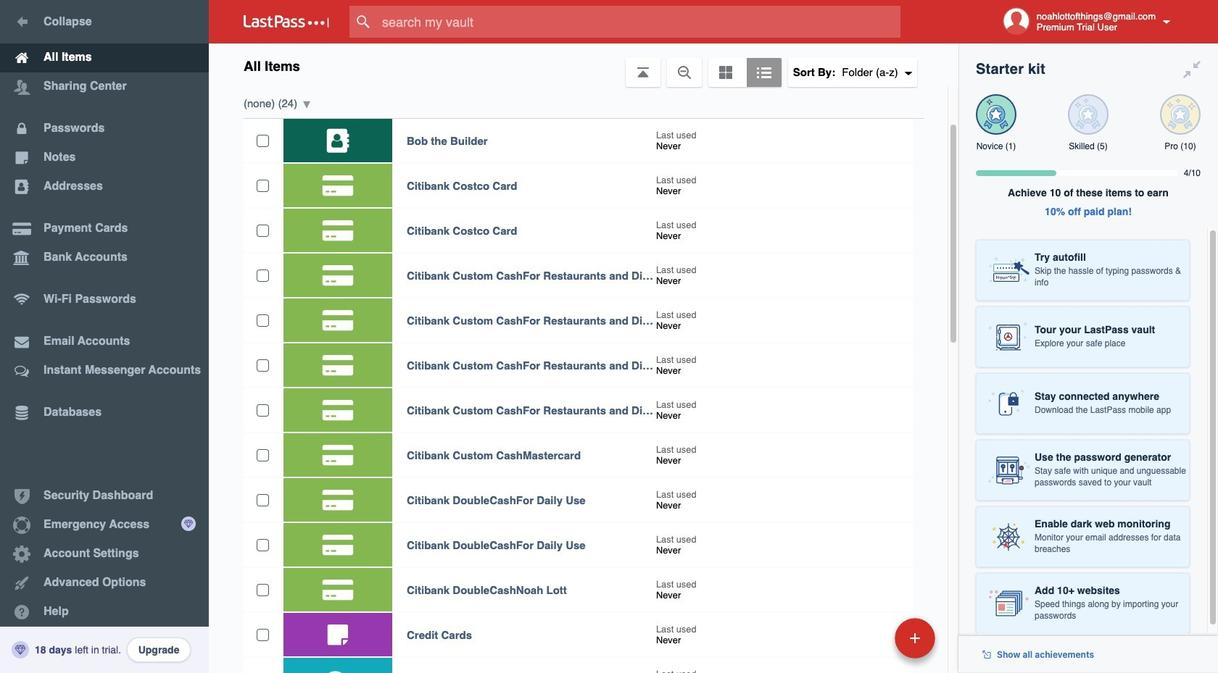 Task type: describe. For each thing, give the bounding box(es) containing it.
Search search field
[[350, 6, 929, 38]]

search my vault text field
[[350, 6, 929, 38]]

main navigation navigation
[[0, 0, 209, 674]]

lastpass image
[[244, 15, 329, 28]]



Task type: locate. For each thing, give the bounding box(es) containing it.
new item element
[[795, 618, 941, 659]]

vault options navigation
[[209, 44, 959, 87]]

new item navigation
[[795, 614, 944, 674]]



Task type: vqa. For each thing, say whether or not it's contained in the screenshot.
Vault options navigation
yes



